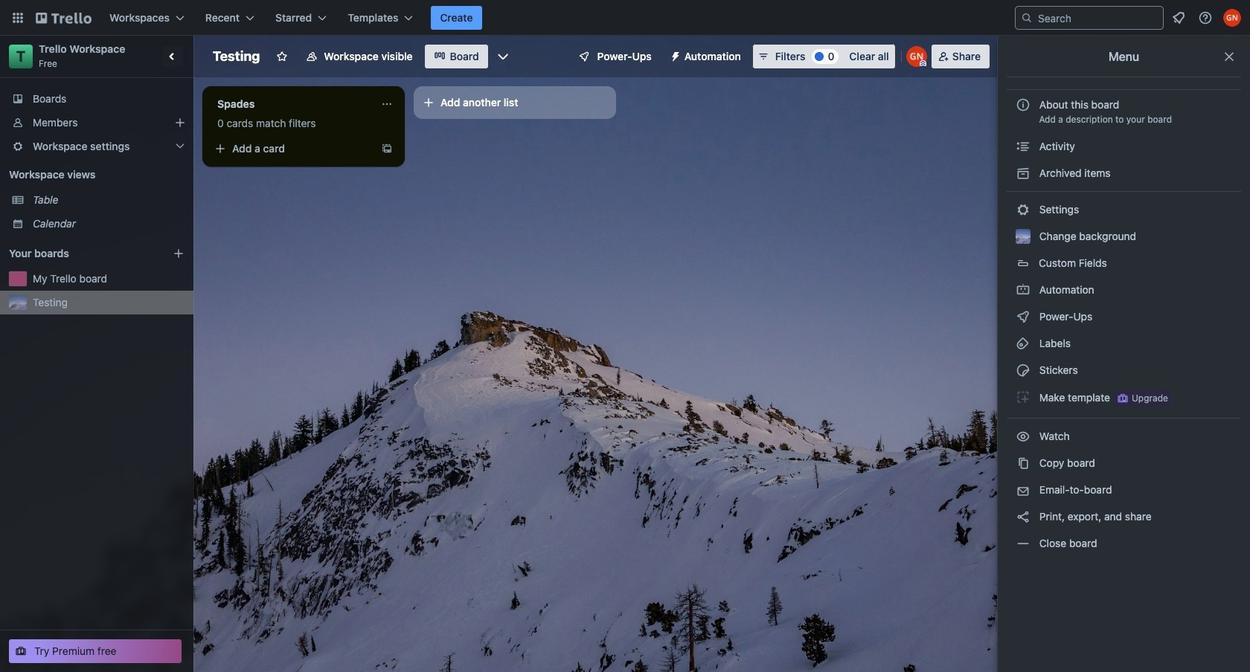 Task type: vqa. For each thing, say whether or not it's contained in the screenshot.
SEARCH FIELD
yes



Task type: describe. For each thing, give the bounding box(es) containing it.
Board name text field
[[205, 45, 267, 68]]

3 sm image from the top
[[1016, 456, 1031, 471]]

open information menu image
[[1198, 10, 1213, 25]]

search image
[[1021, 12, 1033, 24]]

customize views image
[[496, 49, 510, 64]]

2 sm image from the top
[[1016, 429, 1031, 444]]

workspace navigation collapse icon image
[[162, 46, 183, 67]]

Search field
[[1033, 7, 1163, 28]]

this member is an admin of this board. image
[[920, 60, 927, 67]]

primary element
[[0, 0, 1250, 36]]

create from template… image
[[381, 143, 393, 155]]

add board image
[[173, 248, 185, 260]]

back to home image
[[36, 6, 92, 30]]

0 notifications image
[[1170, 9, 1188, 27]]



Task type: locate. For each thing, give the bounding box(es) containing it.
1 vertical spatial generic name (genericname34) image
[[906, 46, 927, 67]]

star or unstar board image
[[276, 51, 288, 63]]

generic name (genericname34) image
[[1224, 9, 1242, 27], [906, 46, 927, 67]]

4 sm image from the top
[[1016, 537, 1031, 552]]

sm image
[[664, 45, 685, 66], [1016, 139, 1031, 154], [1016, 166, 1031, 181], [1016, 202, 1031, 217], [1016, 283, 1031, 298], [1016, 310, 1031, 325], [1016, 363, 1031, 378], [1016, 390, 1031, 405], [1016, 510, 1031, 525]]

0 horizontal spatial generic name (genericname34) image
[[906, 46, 927, 67]]

0 vertical spatial generic name (genericname34) image
[[1224, 9, 1242, 27]]

None text field
[[208, 92, 375, 116]]

your boards with 2 items element
[[9, 245, 150, 263]]

1 sm image from the top
[[1016, 336, 1031, 351]]

1 horizontal spatial generic name (genericname34) image
[[1224, 9, 1242, 27]]

sm image
[[1016, 336, 1031, 351], [1016, 429, 1031, 444], [1016, 456, 1031, 471], [1016, 537, 1031, 552]]



